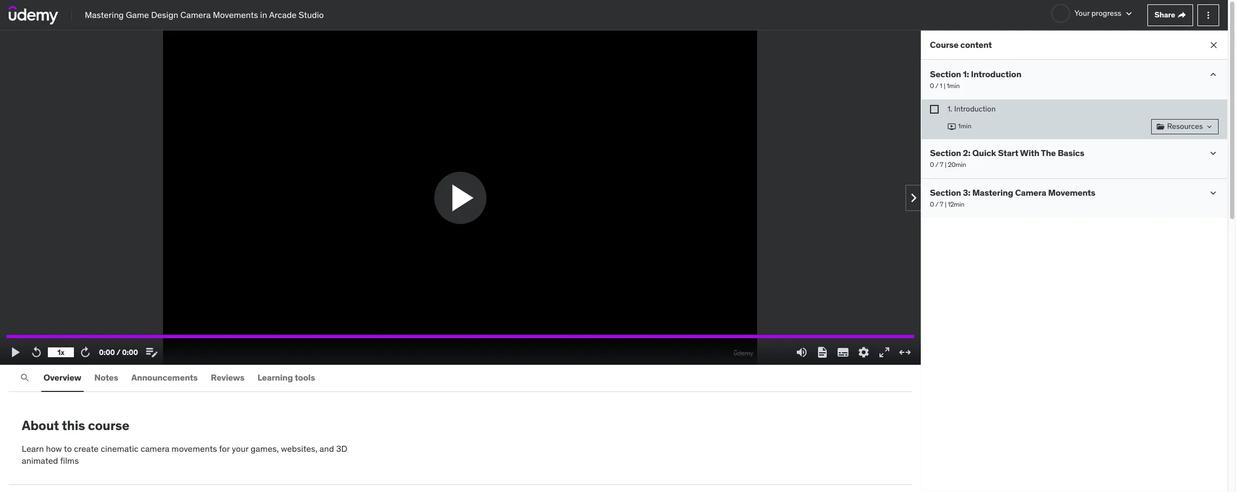 Task type: vqa. For each thing, say whether or not it's contained in the screenshot.
Buy now button
no



Task type: describe. For each thing, give the bounding box(es) containing it.
subtitles image
[[837, 346, 850, 359]]

small image for section 3: mastering camera movements
[[1209, 187, 1219, 198]]

20min
[[949, 160, 967, 168]]

play introduction image
[[948, 122, 957, 131]]

/ inside section 1: introduction 0 / 1 | 1min
[[936, 82, 939, 90]]

small image for section 2: quick start with the basics
[[1209, 148, 1219, 159]]

fullscreen image
[[879, 346, 892, 359]]

0 inside 'section 3: mastering camera movements 0 / 7 | 12min'
[[931, 200, 935, 208]]

xsmall image right resources
[[1206, 122, 1214, 131]]

overview button
[[41, 365, 83, 391]]

announcements button
[[129, 365, 200, 391]]

rewind 5 seconds image
[[30, 346, 43, 359]]

mastering game design camera movements in arcade studio
[[85, 9, 324, 20]]

the
[[1042, 147, 1057, 158]]

animated
[[22, 455, 58, 466]]

small image for section 1: introduction
[[1209, 69, 1219, 80]]

mastering inside 'link'
[[85, 9, 124, 20]]

progress
[[1092, 8, 1122, 18]]

actions image
[[1204, 10, 1214, 20]]

progress bar slider
[[7, 330, 915, 343]]

share
[[1155, 10, 1176, 20]]

forward 5 seconds image
[[79, 346, 92, 359]]

quick
[[973, 147, 997, 158]]

introduction inside section 1: introduction 0 / 1 | 1min
[[972, 69, 1022, 79]]

learning
[[258, 372, 293, 383]]

| inside 'section 3: mastering camera movements 0 / 7 | 12min'
[[946, 200, 947, 208]]

7 inside 'section 3: mastering camera movements 0 / 7 | 12min'
[[941, 200, 944, 208]]

| inside section 2: quick start with the basics 0 / 7 | 20min
[[946, 160, 947, 168]]

with
[[1021, 147, 1040, 158]]

camera for mastering
[[1016, 187, 1047, 198]]

play video image
[[446, 180, 480, 215]]

/ up notes
[[116, 347, 120, 357]]

course content
[[931, 39, 993, 50]]

learn how to create cinematic camera movements for your games, websites, and 3d animated films
[[22, 443, 348, 466]]

to
[[64, 443, 72, 454]]

section 1: introduction button
[[931, 69, 1022, 80]]

section 1: introduction 0 / 1 | 1min
[[931, 69, 1022, 90]]

section 2: quick start with the basics button
[[931, 147, 1085, 158]]

1. introduction
[[948, 104, 996, 114]]

movements
[[172, 443, 217, 454]]

your
[[232, 443, 249, 454]]

websites,
[[281, 443, 318, 454]]

notes
[[94, 372, 118, 383]]

in
[[260, 9, 267, 20]]

section for section 2: quick start with the basics
[[931, 147, 962, 158]]

and
[[320, 443, 334, 454]]

expanded view image
[[899, 346, 912, 359]]

share button
[[1148, 4, 1194, 26]]

overview
[[44, 372, 81, 383]]

about
[[22, 417, 59, 434]]

play image
[[9, 346, 22, 359]]

course
[[88, 417, 129, 434]]

your
[[1075, 8, 1090, 18]]

basics
[[1059, 147, 1085, 158]]

resources button
[[1152, 119, 1219, 134]]

mute image
[[796, 346, 809, 359]]

start
[[999, 147, 1019, 158]]

0:00 / 0:00
[[99, 347, 138, 357]]

transcript in sidebar region image
[[817, 346, 830, 359]]

course
[[931, 39, 959, 50]]

1x button
[[48, 343, 74, 362]]

about this course
[[22, 417, 129, 434]]

game
[[126, 9, 149, 20]]

create
[[74, 443, 99, 454]]

learning tools
[[258, 372, 315, 383]]

section for section 1: introduction
[[931, 69, 962, 79]]

2 0:00 from the left
[[122, 347, 138, 357]]

sidebar element
[[921, 30, 1229, 492]]

learn
[[22, 443, 44, 454]]

movements for design
[[213, 9, 258, 20]]



Task type: locate. For each thing, give the bounding box(es) containing it.
3:
[[964, 187, 971, 198]]

2:
[[964, 147, 971, 158]]

0 vertical spatial |
[[945, 82, 946, 90]]

mastering game design camera movements in arcade studio link
[[85, 9, 324, 21]]

resources
[[1168, 121, 1204, 131]]

0
[[931, 82, 935, 90], [931, 160, 935, 168], [931, 200, 935, 208]]

0 horizontal spatial camera
[[180, 9, 211, 20]]

12min
[[949, 200, 965, 208]]

camera down with
[[1016, 187, 1047, 198]]

1 vertical spatial camera
[[1016, 187, 1047, 198]]

section inside 'section 3: mastering camera movements 0 / 7 | 12min'
[[931, 187, 962, 198]]

3 0 from the top
[[931, 200, 935, 208]]

xsmall image right share
[[1178, 11, 1187, 19]]

1 0 from the top
[[931, 82, 935, 90]]

0 vertical spatial 0
[[931, 82, 935, 90]]

0 left 1
[[931, 82, 935, 90]]

1 0:00 from the left
[[99, 347, 115, 357]]

1:
[[964, 69, 970, 79]]

/ left 1
[[936, 82, 939, 90]]

7 inside section 2: quick start with the basics 0 / 7 | 20min
[[941, 160, 944, 168]]

tools
[[295, 372, 315, 383]]

learning tools button
[[255, 365, 317, 391]]

movements inside 'section 3: mastering camera movements 0 / 7 | 12min'
[[1049, 187, 1096, 198]]

close course content sidebar image
[[1209, 40, 1220, 51]]

2 section from the top
[[931, 147, 962, 158]]

films
[[60, 455, 79, 466]]

1min inside section 1: introduction 0 / 1 | 1min
[[948, 82, 961, 90]]

1 small image from the top
[[1209, 69, 1219, 80]]

reviews
[[211, 372, 245, 383]]

camera right design
[[180, 9, 211, 20]]

1min right play introduction image
[[959, 122, 972, 130]]

1 horizontal spatial 0:00
[[122, 347, 138, 357]]

1min
[[948, 82, 961, 90], [959, 122, 972, 130]]

|
[[945, 82, 946, 90], [946, 160, 947, 168], [946, 200, 947, 208]]

0 right the go to next lecture icon
[[931, 200, 935, 208]]

camera inside 'link'
[[180, 9, 211, 20]]

2 vertical spatial section
[[931, 187, 962, 198]]

cinematic
[[101, 443, 139, 454]]

1 vertical spatial |
[[946, 160, 947, 168]]

1 7 from the top
[[941, 160, 944, 168]]

movements down basics
[[1049, 187, 1096, 198]]

1 horizontal spatial movements
[[1049, 187, 1096, 198]]

1 vertical spatial movements
[[1049, 187, 1096, 198]]

1
[[941, 82, 943, 90]]

0 vertical spatial 1min
[[948, 82, 961, 90]]

2 0 from the top
[[931, 160, 935, 168]]

settings image
[[858, 346, 871, 359]]

small image
[[1209, 69, 1219, 80], [1209, 148, 1219, 159], [1209, 187, 1219, 198]]

2 small image from the top
[[1209, 148, 1219, 159]]

2 vertical spatial small image
[[1209, 187, 1219, 198]]

mastering inside 'section 3: mastering camera movements 0 / 7 | 12min'
[[973, 187, 1014, 198]]

0 vertical spatial camera
[[180, 9, 211, 20]]

2 vertical spatial |
[[946, 200, 947, 208]]

0 vertical spatial introduction
[[972, 69, 1022, 79]]

0 left 20min
[[931, 160, 935, 168]]

games,
[[251, 443, 279, 454]]

0 horizontal spatial mastering
[[85, 9, 124, 20]]

1 vertical spatial section
[[931, 147, 962, 158]]

1 vertical spatial 7
[[941, 200, 944, 208]]

introduction right 1.
[[955, 104, 996, 114]]

section 3: mastering camera movements button
[[931, 187, 1096, 198]]

7 left 20min
[[941, 160, 944, 168]]

0 horizontal spatial 0:00
[[99, 347, 115, 357]]

1 horizontal spatial camera
[[1016, 187, 1047, 198]]

section for section 3: mastering camera movements
[[931, 187, 962, 198]]

1 vertical spatial small image
[[1209, 148, 1219, 159]]

0:00 left add note image
[[122, 347, 138, 357]]

1 horizontal spatial mastering
[[973, 187, 1014, 198]]

how
[[46, 443, 62, 454]]

0 inside section 2: quick start with the basics 0 / 7 | 20min
[[931, 160, 935, 168]]

section 2: quick start with the basics 0 / 7 | 20min
[[931, 147, 1085, 168]]

3d
[[336, 443, 348, 454]]

0 horizontal spatial movements
[[213, 9, 258, 20]]

/
[[936, 82, 939, 90], [936, 160, 939, 168], [936, 200, 939, 208], [116, 347, 120, 357]]

camera inside 'section 3: mastering camera movements 0 / 7 | 12min'
[[1016, 187, 1047, 198]]

small image
[[1124, 8, 1135, 19]]

xsmall image inside "share" button
[[1178, 11, 1187, 19]]

section up 20min
[[931, 147, 962, 158]]

go to next lecture image
[[905, 189, 923, 206]]

7
[[941, 160, 944, 168], [941, 200, 944, 208]]

section inside section 2: quick start with the basics 0 / 7 | 20min
[[931, 147, 962, 158]]

1 vertical spatial 1min
[[959, 122, 972, 130]]

your progress button
[[1052, 4, 1135, 23]]

design
[[151, 9, 178, 20]]

udemy image
[[9, 6, 58, 24]]

0:00 right forward 5 seconds icon
[[99, 347, 115, 357]]

mastering left "game"
[[85, 9, 124, 20]]

section up 1
[[931, 69, 962, 79]]

mastering
[[85, 9, 124, 20], [973, 187, 1014, 198]]

1.
[[948, 104, 953, 114]]

0 vertical spatial movements
[[213, 9, 258, 20]]

xsmall image left resources
[[1157, 122, 1166, 131]]

introduction right 1:
[[972, 69, 1022, 79]]

xsmall image
[[1178, 11, 1187, 19], [931, 105, 939, 114], [1157, 122, 1166, 131], [1206, 122, 1214, 131]]

1x
[[57, 347, 64, 357]]

3 section from the top
[[931, 187, 962, 198]]

movements left in
[[213, 9, 258, 20]]

studio
[[299, 9, 324, 20]]

movements inside 'link'
[[213, 9, 258, 20]]

camera
[[180, 9, 211, 20], [1016, 187, 1047, 198]]

add note image
[[145, 346, 158, 359]]

2 7 from the top
[[941, 200, 944, 208]]

camera for design
[[180, 9, 211, 20]]

0 vertical spatial 7
[[941, 160, 944, 168]]

0 vertical spatial small image
[[1209, 69, 1219, 80]]

7 left 12min
[[941, 200, 944, 208]]

this
[[62, 417, 85, 434]]

0 vertical spatial mastering
[[85, 9, 124, 20]]

search image
[[20, 373, 30, 383]]

| left 20min
[[946, 160, 947, 168]]

movements for mastering
[[1049, 187, 1096, 198]]

arcade
[[269, 9, 297, 20]]

2 vertical spatial 0
[[931, 200, 935, 208]]

3 small image from the top
[[1209, 187, 1219, 198]]

mastering right 3:
[[973, 187, 1014, 198]]

for
[[219, 443, 230, 454]]

announcements
[[131, 372, 198, 383]]

/ inside 'section 3: mastering camera movements 0 / 7 | 12min'
[[936, 200, 939, 208]]

/ left 20min
[[936, 160, 939, 168]]

section
[[931, 69, 962, 79], [931, 147, 962, 158], [931, 187, 962, 198]]

1 vertical spatial mastering
[[973, 187, 1014, 198]]

| inside section 1: introduction 0 / 1 | 1min
[[945, 82, 946, 90]]

notes button
[[92, 365, 120, 391]]

1min right 1
[[948, 82, 961, 90]]

your progress
[[1075, 8, 1122, 18]]

1 vertical spatial 0
[[931, 160, 935, 168]]

/ left 12min
[[936, 200, 939, 208]]

| left 12min
[[946, 200, 947, 208]]

movements
[[213, 9, 258, 20], [1049, 187, 1096, 198]]

reviews button
[[209, 365, 247, 391]]

camera
[[141, 443, 170, 454]]

| right 1
[[945, 82, 946, 90]]

section up 12min
[[931, 187, 962, 198]]

introduction
[[972, 69, 1022, 79], [955, 104, 996, 114]]

section 3: mastering camera movements 0 / 7 | 12min
[[931, 187, 1096, 208]]

0:00
[[99, 347, 115, 357], [122, 347, 138, 357]]

content
[[961, 39, 993, 50]]

1 vertical spatial introduction
[[955, 104, 996, 114]]

xsmall image left 1.
[[931, 105, 939, 114]]

0 vertical spatial section
[[931, 69, 962, 79]]

1 section from the top
[[931, 69, 962, 79]]

/ inside section 2: quick start with the basics 0 / 7 | 20min
[[936, 160, 939, 168]]

0 inside section 1: introduction 0 / 1 | 1min
[[931, 82, 935, 90]]

section inside section 1: introduction 0 / 1 | 1min
[[931, 69, 962, 79]]



